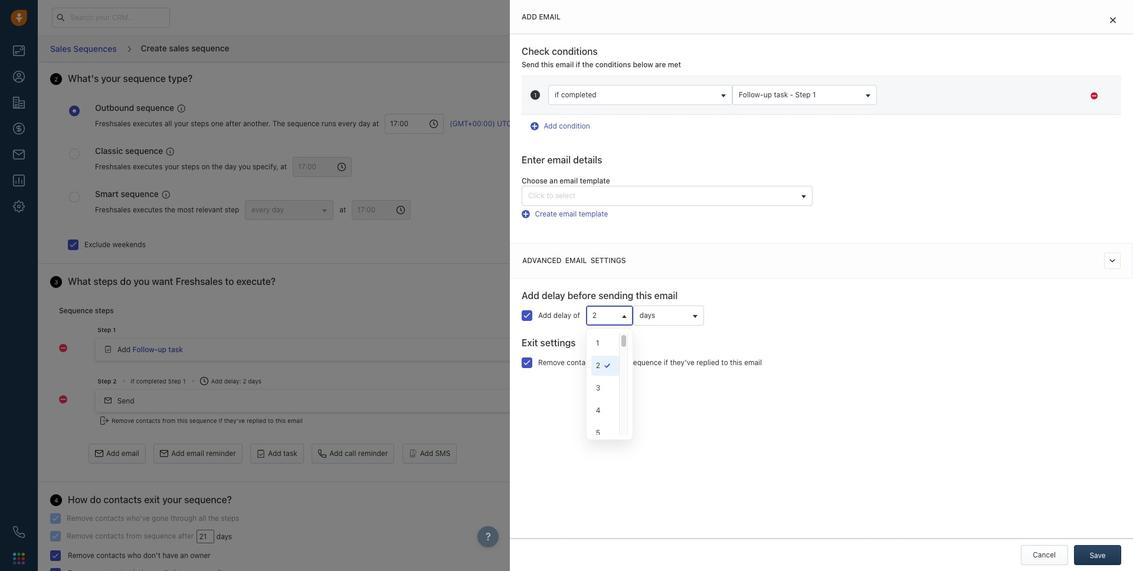 Task type: vqa. For each thing, say whether or not it's contained in the screenshot.
top days
yes



Task type: describe. For each thing, give the bounding box(es) containing it.
2 vertical spatial an
[[180, 551, 188, 560]]

0 vertical spatial 3
[[54, 278, 58, 285]]

if inside check conditions send this email if the conditions below are met
[[576, 60, 580, 69]]

the up sms.
[[872, 106, 883, 114]]

crm.
[[885, 106, 903, 114]]

your right "exit"
[[162, 495, 182, 505]]

1 vertical spatial after
[[178, 532, 194, 541]]

freshsales for classic
[[95, 162, 131, 171]]

contacts down settings
[[567, 358, 596, 367]]

settings
[[540, 337, 576, 348]]

0 horizontal spatial a
[[872, 95, 877, 104]]

remove contacts who don't have an owner
[[68, 551, 211, 560]]

sequence up type?
[[191, 43, 229, 53]]

sequence right 2 option
[[630, 358, 662, 367]]

2 right :
[[243, 378, 246, 385]]

the down sequence?
[[208, 514, 219, 523]]

to inside a sales sequence is a series of steps you can set up to nurture contacts in the crm. a step can be an email, task, call reminder, email reminder, or sms. once your steps are lined up, the crm executes them automatically for you.
[[1047, 95, 1054, 104]]

add email inside add email button
[[106, 449, 139, 458]]

the down task,
[[991, 116, 1002, 124]]

create for create sales sequence
[[141, 43, 167, 53]]

add condition
[[544, 122, 590, 131]]

2 left what's
[[54, 76, 58, 83]]

2 horizontal spatial at
[[373, 119, 379, 128]]

an inside a sales sequence is a series of steps you can set up to nurture contacts in the crm. a step can be an email, task, call reminder, email reminder, or sms. once your steps are lined up, the crm executes them automatically for you.
[[952, 106, 960, 114]]

every inside button
[[252, 205, 270, 214]]

executes for outbound sequence
[[133, 119, 163, 128]]

0 horizontal spatial up
[[158, 345, 167, 354]]

sequence right the
[[287, 119, 320, 128]]

the inside check conditions send this email if the conditions below are met
[[582, 60, 594, 69]]

sequence left <span class=" ">sales reps can use this for prospecting and account-based selling e.g. following up with event attendees</span> image
[[121, 189, 159, 199]]

step inside a sales sequence is a series of steps you can set up to nurture contacts in the crm. a step can be an email, task, call reminder, email reminder, or sms. once your steps are lined up, the crm executes them automatically for you.
[[911, 106, 926, 114]]

add delay : 2 days
[[211, 378, 261, 385]]

1 horizontal spatial remove contacts from this sequence if they've replied to this email
[[538, 358, 762, 367]]

call inside a sales sequence is a series of steps you can set up to nurture contacts in the crm. a step can be an email, task, call reminder, email reminder, or sms. once your steps are lined up, the crm executes them automatically for you.
[[1002, 106, 1014, 114]]

replied inside 'dialog'
[[697, 358, 720, 367]]

reminder for add call reminder
[[358, 449, 388, 458]]

1 vertical spatial from
[[162, 417, 176, 424]]

what's your sequence type?
[[68, 73, 193, 84]]

sequence inside a sales sequence is a series of steps you can set up to nurture contacts in the crm. a step can be an email, task, call reminder, email reminder, or sms. once your steps are lined up, the crm executes them automatically for you.
[[898, 95, 930, 104]]

sequence left <span class=" ">sales reps can use this for weekly check-ins with leads and to run renewal campaigns e.g. renewing a contract</span> image
[[125, 146, 163, 156]]

you inside a sales sequence is a series of steps you can set up to nurture contacts in the crm. a step can be an email, task, call reminder, email reminder, or sms. once your steps are lined up, the crm executes them automatically for you.
[[997, 95, 1009, 104]]

your down <span class=" ">sales reps can use this for weekly check-ins with leads and to run renewal campaigns e.g. renewing a contract</span> image
[[165, 162, 179, 171]]

sms.
[[872, 116, 889, 124]]

1 vertical spatial an
[[550, 177, 558, 186]]

nurture
[[1056, 95, 1080, 104]]

what for what are sales sequences?
[[872, 75, 893, 85]]

-
[[790, 90, 794, 99]]

runs
[[322, 119, 336, 128]]

3 option
[[591, 378, 619, 398]]

once
[[891, 116, 909, 124]]

1 vertical spatial you
[[239, 162, 251, 171]]

enter email details
[[522, 155, 602, 165]]

0 horizontal spatial follow-
[[133, 345, 158, 354]]

every day
[[252, 205, 284, 214]]

check
[[522, 46, 550, 57]]

(gmt+00:00) utc link
[[450, 119, 512, 129]]

step 2
[[97, 378, 117, 385]]

sequence left <span class=" ">sales reps can use this for traditional drip campaigns e.g. reengaging with cold prospects</span> image
[[136, 103, 174, 113]]

add task button
[[250, 444, 304, 464]]

exit
[[144, 495, 160, 505]]

sequence up outbound sequence
[[123, 73, 166, 84]]

1 option
[[591, 333, 619, 353]]

add sms
[[420, 449, 451, 458]]

who
[[127, 551, 141, 560]]

2 horizontal spatial from
[[598, 358, 613, 367]]

cancel
[[1033, 551, 1056, 560]]

task inside button
[[283, 449, 297, 458]]

if completed
[[555, 90, 597, 99]]

0 horizontal spatial day
[[225, 162, 237, 171]]

add delay of
[[538, 311, 580, 320]]

to inside button
[[547, 192, 553, 200]]

completed for if completed
[[561, 90, 597, 99]]

email inside a sales sequence is a series of steps you can set up to nurture contacts in the crm. a step can be an email, task, call reminder, email reminder, or sms. once your steps are lined up, the crm executes them automatically for you.
[[1049, 106, 1067, 114]]

the left most
[[165, 205, 175, 214]]

1 vertical spatial do
[[90, 495, 101, 505]]

sending
[[599, 290, 634, 301]]

delay for before
[[542, 290, 565, 301]]

how
[[68, 495, 88, 505]]

specify,
[[253, 162, 278, 171]]

add email reminder
[[171, 449, 236, 458]]

phone element
[[7, 521, 31, 544]]

0 horizontal spatial task
[[168, 345, 183, 354]]

one
[[211, 119, 223, 128]]

if completed step 1
[[131, 378, 186, 385]]

add inside add email button
[[106, 449, 120, 458]]

utc
[[497, 119, 512, 128]]

contacts up remove contacts who don't have an owner
[[95, 532, 124, 541]]

list box containing 1
[[591, 333, 628, 443]]

email,
[[962, 106, 982, 114]]

if up add email reminder
[[219, 417, 222, 424]]

1 vertical spatial sales
[[909, 75, 929, 85]]

condition
[[559, 122, 590, 131]]

classic
[[95, 146, 123, 156]]

dialog containing check conditions
[[510, 0, 1133, 571]]

exit
[[522, 337, 538, 348]]

add email reminder button
[[154, 444, 242, 464]]

steps up "step 1"
[[95, 306, 114, 315]]

1 inside the 1 2 3 4 5
[[596, 339, 599, 347]]

the right on
[[212, 162, 223, 171]]

2 left if completed step 1
[[113, 378, 117, 385]]

them
[[1053, 116, 1070, 124]]

2 reminder, from the left
[[1069, 106, 1100, 114]]

5
[[596, 428, 601, 437]]

add condition link
[[531, 113, 590, 131]]

1 inside button
[[813, 90, 816, 99]]

on
[[202, 162, 210, 171]]

0 vertical spatial conditions
[[552, 46, 598, 57]]

automatically
[[1072, 116, 1117, 124]]

0 vertical spatial template
[[580, 177, 610, 186]]

sequence up add email reminder
[[189, 417, 217, 424]]

1 vertical spatial 4
[[54, 497, 58, 504]]

are inside check conditions send this email if the conditions below are met
[[655, 60, 666, 69]]

create for create email template
[[535, 210, 557, 219]]

add follow-up task
[[117, 345, 183, 354]]

gone
[[152, 514, 169, 523]]

relevant
[[196, 205, 223, 214]]

1 horizontal spatial every
[[338, 119, 357, 128]]

task inside button
[[774, 90, 788, 99]]

most
[[177, 205, 194, 214]]

follow-up task - step 1 button
[[733, 85, 877, 105]]

contacts down if completed step 1
[[136, 417, 161, 424]]

step down "step 1"
[[97, 378, 111, 385]]

settings
[[591, 256, 626, 265]]

create email template
[[535, 210, 608, 219]]

2 vertical spatial from
[[126, 532, 142, 541]]

0 horizontal spatial of
[[573, 311, 580, 320]]

freshsales for outbound
[[95, 119, 131, 128]]

1 vertical spatial they've
[[224, 417, 245, 424]]

or
[[1102, 106, 1109, 114]]

enter
[[522, 155, 545, 165]]

contacts up who've
[[104, 495, 142, 505]]

your inside a sales sequence is a series of steps you can set up to nurture contacts in the crm. a step can be an email, task, call reminder, email reminder, or sms. once your steps are lined up, the crm executes them automatically for you.
[[911, 116, 926, 124]]

0 vertical spatial all
[[165, 119, 172, 128]]

day inside button
[[272, 205, 284, 214]]

up inside a sales sequence is a series of steps you can set up to nurture contacts in the crm. a step can be an email, task, call reminder, email reminder, or sms. once your steps are lined up, the crm executes them automatically for you.
[[1037, 95, 1045, 104]]

1 vertical spatial step
[[225, 205, 239, 214]]

your down <span class=" ">sales reps can use this for traditional drip campaigns e.g. reengaging with cold prospects</span> image
[[174, 119, 189, 128]]

lined
[[960, 116, 976, 124]]

email inside check conditions send this email if the conditions below are met
[[556, 60, 574, 69]]

add sms button
[[402, 444, 457, 464]]

check conditions send this email if the conditions below are met
[[522, 46, 681, 69]]

0 vertical spatial 4
[[596, 406, 601, 415]]

what's
[[68, 73, 99, 84]]

who've
[[126, 514, 150, 523]]

freshsales for smart
[[95, 205, 131, 214]]

<span class=" ">sales reps can use this for prospecting and account-based selling e.g. following up with event attendees</span> image
[[162, 190, 170, 199]]

email
[[565, 256, 587, 265]]

remove contacts who've gone through all the steps
[[67, 514, 239, 523]]

details
[[573, 155, 602, 165]]

add call reminder
[[330, 449, 388, 458]]

freshsales right want
[[176, 276, 223, 287]]

0 horizontal spatial can
[[928, 106, 940, 114]]

steps down sequence?
[[221, 514, 239, 523]]

advanced
[[522, 256, 562, 265]]

create email template link
[[522, 210, 608, 219]]

step 1
[[97, 326, 116, 333]]

executes for classic sequence
[[133, 162, 163, 171]]

0 horizontal spatial days
[[217, 532, 232, 541]]

freshsales executes the most relevant step
[[95, 205, 239, 214]]

reminder for add email reminder
[[206, 449, 236, 458]]

exclude weekends
[[84, 240, 146, 249]]

sequence?
[[184, 495, 232, 505]]

contacts left the 'who'
[[96, 551, 125, 560]]

sequence steps
[[59, 306, 114, 315]]

1 horizontal spatial at
[[340, 205, 346, 214]]

if completed button
[[548, 85, 733, 105]]

1 horizontal spatial can
[[1011, 95, 1023, 104]]

executes inside a sales sequence is a series of steps you can set up to nurture contacts in the crm. a step can be an email, task, call reminder, email reminder, or sms. once your steps are lined up, the crm executes them automatically for you.
[[1022, 116, 1051, 124]]

weekends
[[112, 240, 146, 249]]

<span class=" ">sales reps can use this for weekly check-ins with leads and to run renewal campaigns e.g. renewing a contract</span> image
[[166, 147, 174, 156]]

owner
[[190, 551, 211, 560]]

1 vertical spatial replied
[[247, 417, 266, 424]]

you.
[[883, 126, 897, 135]]

delay for :
[[224, 378, 239, 385]]



Task type: locate. For each thing, give the bounding box(es) containing it.
follow- inside button
[[739, 90, 764, 99]]

steps up task,
[[976, 95, 995, 104]]

advanced email settings
[[522, 256, 626, 265]]

4
[[596, 406, 601, 415], [54, 497, 58, 504]]

step right crm.
[[911, 106, 926, 114]]

5 option
[[591, 423, 619, 443]]

<span class=" ">sales reps can use this for traditional drip campaigns e.g. reengaging with cold prospects</span> image
[[177, 104, 185, 113]]

a sales sequence is a series of steps you can set up to nurture contacts in the crm. a step can be an email, task, call reminder, email reminder, or sms. once your steps are lined up, the crm executes them automatically for you.
[[872, 95, 1119, 135]]

0 horizontal spatial 3
[[54, 278, 58, 285]]

3 inside the 1 2 3 4 5
[[596, 383, 601, 392]]

days right 2 dropdown button
[[640, 311, 655, 320]]

dialog
[[510, 0, 1133, 571]]

1 vertical spatial send
[[117, 397, 134, 405]]

contacts inside a sales sequence is a series of steps you can set up to nurture contacts in the crm. a step can be an email, task, call reminder, email reminder, or sms. once your steps are lined up, the crm executes them automatically for you.
[[1082, 95, 1111, 104]]

1 horizontal spatial are
[[895, 75, 907, 85]]

2 vertical spatial day
[[272, 205, 284, 214]]

the
[[582, 60, 594, 69], [872, 106, 883, 114], [991, 116, 1002, 124], [212, 162, 223, 171], [165, 205, 175, 214], [208, 514, 219, 523]]

your right what's
[[101, 73, 121, 84]]

contacts up "remove contacts from sequence after"
[[95, 514, 124, 523]]

0 vertical spatial completed
[[561, 90, 597, 99]]

every
[[338, 119, 357, 128], [252, 205, 270, 214]]

of up email,
[[968, 95, 974, 104]]

1 horizontal spatial step
[[911, 106, 926, 114]]

choose an email template
[[522, 177, 610, 186]]

1 vertical spatial remove contacts from this sequence if they've replied to this email
[[112, 417, 303, 424]]

1 vertical spatial add email
[[106, 449, 139, 458]]

of down before
[[573, 311, 580, 320]]

1 horizontal spatial call
[[1002, 106, 1014, 114]]

up right "set"
[[1037, 95, 1045, 104]]

days
[[640, 311, 655, 320], [248, 378, 261, 385], [217, 532, 232, 541]]

sequence
[[59, 306, 93, 315]]

set
[[1025, 95, 1035, 104]]

they've down days button
[[670, 358, 695, 367]]

1 vertical spatial a
[[905, 106, 909, 114]]

if up the add condition link
[[555, 90, 559, 99]]

1 horizontal spatial add email
[[522, 12, 561, 21]]

they've down "add delay : 2 days"
[[224, 417, 245, 424]]

0 horizontal spatial replied
[[247, 417, 266, 424]]

step down sequence steps
[[97, 326, 111, 333]]

are up crm.
[[895, 75, 907, 85]]

what up sequence
[[68, 276, 91, 287]]

are inside a sales sequence is a series of steps you can set up to nurture contacts in the crm. a step can be an email, task, call reminder, email reminder, or sms. once your steps are lined up, the crm executes them automatically for you.
[[948, 116, 958, 124]]

1 horizontal spatial from
[[162, 417, 176, 424]]

template down details
[[580, 177, 610, 186]]

are down 'be' on the right of the page
[[948, 116, 958, 124]]

through
[[171, 514, 197, 523]]

2 vertical spatial task
[[283, 449, 297, 458]]

0 vertical spatial after
[[225, 119, 241, 128]]

0 vertical spatial call
[[1002, 106, 1014, 114]]

0 horizontal spatial create
[[141, 43, 167, 53]]

day right on
[[225, 162, 237, 171]]

0 vertical spatial remove contacts from this sequence if they've replied to this email
[[538, 358, 762, 367]]

sms
[[435, 449, 451, 458]]

a
[[940, 95, 944, 104]]

freshsales down 'smart'
[[95, 205, 131, 214]]

0 horizontal spatial from
[[126, 532, 142, 541]]

a up once
[[905, 106, 909, 114]]

every day button
[[245, 200, 334, 220]]

0 horizontal spatial are
[[655, 60, 666, 69]]

if down days button
[[664, 358, 668, 367]]

2 inside the 1 2 3 4 5
[[596, 361, 600, 370]]

0 horizontal spatial call
[[345, 449, 356, 458]]

1 vertical spatial call
[[345, 449, 356, 458]]

can down is
[[928, 106, 940, 114]]

sequence
[[191, 43, 229, 53], [123, 73, 166, 84], [898, 95, 930, 104], [136, 103, 174, 113], [287, 119, 320, 128], [125, 146, 163, 156], [121, 189, 159, 199], [630, 358, 662, 367], [189, 417, 217, 424], [144, 532, 176, 541]]

0 vertical spatial send
[[522, 60, 539, 69]]

1 horizontal spatial day
[[272, 205, 284, 214]]

completed inside button
[[561, 90, 597, 99]]

0 vertical spatial replied
[[697, 358, 720, 367]]

sales for create
[[169, 43, 189, 53]]

an down series
[[952, 106, 960, 114]]

smart sequence
[[95, 189, 159, 199]]

0 vertical spatial every
[[338, 119, 357, 128]]

sequences
[[73, 44, 117, 54]]

up left -
[[764, 90, 772, 99]]

1 up 2 option
[[596, 339, 599, 347]]

days right :
[[248, 378, 261, 385]]

steps down 'be' on the right of the page
[[928, 116, 946, 124]]

exclude
[[84, 240, 110, 249]]

to
[[1047, 95, 1054, 104], [547, 192, 553, 200], [225, 276, 234, 287], [722, 358, 728, 367], [268, 417, 274, 424]]

1 horizontal spatial do
[[120, 276, 131, 287]]

sales inside a sales sequence is a series of steps you can set up to nurture contacts in the crm. a step can be an email, task, call reminder, email reminder, or sms. once your steps are lined up, the crm executes them automatically for you.
[[879, 95, 896, 104]]

is
[[932, 95, 938, 104]]

smart
[[95, 189, 119, 199]]

add inside add call reminder button
[[330, 449, 343, 458]]

completed
[[561, 90, 597, 99], [136, 378, 166, 385]]

completed for if completed step 1
[[136, 378, 166, 385]]

every right runs
[[338, 119, 357, 128]]

are left met
[[655, 60, 666, 69]]

save
[[1090, 551, 1106, 560]]

how do contacts exit your sequence?
[[68, 495, 232, 505]]

from down who've
[[126, 532, 142, 541]]

a up sms.
[[872, 95, 877, 104]]

3
[[54, 278, 58, 285], [596, 383, 601, 392]]

day down specify,
[[272, 205, 284, 214]]

2 option
[[591, 356, 619, 376]]

0 vertical spatial can
[[1011, 95, 1023, 104]]

this inside check conditions send this email if the conditions below are met
[[541, 60, 554, 69]]

an right have
[[180, 551, 188, 560]]

1 horizontal spatial task
[[283, 449, 297, 458]]

follow-up task - step 1
[[739, 90, 816, 99]]

all
[[165, 119, 172, 128], [199, 514, 206, 523]]

1 horizontal spatial all
[[199, 514, 206, 523]]

executes down <span class=" ">sales reps can use this for prospecting and account-based selling e.g. following up with event attendees</span> image
[[133, 205, 163, 214]]

0 vertical spatial sales
[[169, 43, 189, 53]]

sales for a
[[879, 95, 896, 104]]

all up <span class=" ">sales reps can use this for weekly check-ins with leads and to run renewal campaigns e.g. renewing a contract</span> image
[[165, 119, 172, 128]]

day right runs
[[359, 119, 371, 128]]

2 down 1 option
[[596, 361, 600, 370]]

1 vertical spatial are
[[895, 75, 907, 85]]

0 vertical spatial delay
[[542, 290, 565, 301]]

steps up sequence steps
[[93, 276, 118, 287]]

add email up how do contacts exit your sequence?
[[106, 449, 139, 458]]

days inside button
[[640, 311, 655, 320]]

1 horizontal spatial 4
[[596, 406, 601, 415]]

reminder left "add sms" button
[[358, 449, 388, 458]]

0 horizontal spatial all
[[165, 119, 172, 128]]

contacts
[[1082, 95, 1111, 104], [567, 358, 596, 367], [136, 417, 161, 424], [104, 495, 142, 505], [95, 514, 124, 523], [95, 532, 124, 541], [96, 551, 125, 560]]

up inside follow-up task - step 1 button
[[764, 90, 772, 99]]

sales sequences link
[[50, 39, 117, 58]]

steps left on
[[181, 162, 200, 171]]

can left "set"
[[1011, 95, 1023, 104]]

step down follow-up task "link"
[[168, 378, 181, 385]]

send down if completed step 1
[[117, 397, 134, 405]]

up
[[764, 90, 772, 99], [1037, 95, 1045, 104], [158, 345, 167, 354]]

delay for of
[[554, 311, 571, 320]]

minus filled image
[[1091, 92, 1098, 100]]

1 horizontal spatial what
[[872, 75, 893, 85]]

steps left one
[[191, 119, 209, 128]]

add delay before sending this email
[[522, 290, 678, 301]]

you left want
[[134, 276, 150, 287]]

2 reminder from the left
[[358, 449, 388, 458]]

create up what's your sequence type?
[[141, 43, 167, 53]]

0 horizontal spatial 4
[[54, 497, 58, 504]]

4 left "how"
[[54, 497, 58, 504]]

None text field
[[197, 530, 215, 544]]

outbound sequence
[[95, 103, 174, 113]]

0 horizontal spatial every
[[252, 205, 270, 214]]

1 vertical spatial create
[[535, 210, 557, 219]]

step
[[796, 90, 811, 99], [97, 326, 111, 333], [168, 378, 181, 385], [97, 378, 111, 385]]

executes for smart sequence
[[133, 205, 163, 214]]

1 horizontal spatial replied
[[697, 358, 720, 367]]

2 horizontal spatial task
[[774, 90, 788, 99]]

2 vertical spatial you
[[134, 276, 150, 287]]

if right step 2 on the left
[[131, 378, 135, 385]]

0 vertical spatial you
[[997, 95, 1009, 104]]

from
[[598, 358, 613, 367], [162, 417, 176, 424], [126, 532, 142, 541]]

0 vertical spatial task
[[774, 90, 788, 99]]

you
[[997, 95, 1009, 104], [239, 162, 251, 171], [134, 276, 150, 287]]

follow-
[[739, 90, 764, 99], [133, 345, 158, 354]]

1 vertical spatial conditions
[[595, 60, 631, 69]]

0 vertical spatial do
[[120, 276, 131, 287]]

0 horizontal spatial remove contacts from this sequence if they've replied to this email
[[112, 417, 303, 424]]

phone image
[[13, 527, 25, 538]]

the
[[273, 119, 285, 128]]

reminder inside button
[[206, 449, 236, 458]]

1 vertical spatial day
[[225, 162, 237, 171]]

all right through
[[199, 514, 206, 523]]

1 vertical spatial task
[[168, 345, 183, 354]]

step inside follow-up task - step 1 button
[[796, 90, 811, 99]]

below
[[633, 60, 653, 69]]

freshsales executes your steps on the day you specify, at
[[95, 162, 287, 171]]

executes down outbound sequence
[[133, 119, 163, 128]]

1 horizontal spatial you
[[239, 162, 251, 171]]

freshworks switcher image
[[13, 553, 25, 565]]

after down through
[[178, 532, 194, 541]]

follow-up task link
[[133, 345, 183, 354]]

freshsales
[[95, 119, 131, 128], [95, 162, 131, 171], [95, 205, 131, 214], [176, 276, 223, 287]]

before
[[568, 290, 596, 301]]

from down 1 option
[[598, 358, 613, 367]]

freshsales down classic
[[95, 162, 131, 171]]

do
[[120, 276, 131, 287], [90, 495, 101, 505]]

a
[[872, 95, 877, 104], [905, 106, 909, 114]]

reminder inside button
[[358, 449, 388, 458]]

want
[[152, 276, 173, 287]]

add email
[[522, 12, 561, 21], [106, 449, 139, 458]]

if inside button
[[555, 90, 559, 99]]

reminder, down "set"
[[1016, 106, 1047, 114]]

reminder, up automatically
[[1069, 106, 1100, 114]]

4 up 5
[[596, 406, 601, 415]]

2 horizontal spatial up
[[1037, 95, 1045, 104]]

remove contacts from this sequence if they've replied to this email down 1 option
[[538, 358, 762, 367]]

add inside the add condition link
[[544, 122, 557, 131]]

1 horizontal spatial 3
[[596, 383, 601, 392]]

1 vertical spatial follow-
[[133, 345, 158, 354]]

2 vertical spatial days
[[217, 532, 232, 541]]

0 horizontal spatial reminder
[[206, 449, 236, 458]]

you up task,
[[997, 95, 1009, 104]]

have
[[163, 551, 178, 560]]

send inside check conditions send this email if the conditions below are met
[[522, 60, 539, 69]]

freshsales executes all your steps one after another. the sequence runs every day at
[[95, 119, 379, 128]]

0 horizontal spatial step
[[225, 205, 239, 214]]

call inside button
[[345, 449, 356, 458]]

1 vertical spatial every
[[252, 205, 270, 214]]

0 horizontal spatial send
[[117, 397, 134, 405]]

1 vertical spatial 3
[[596, 383, 601, 392]]

sales left sequences?
[[909, 75, 929, 85]]

email inside "add email reminder" button
[[187, 449, 204, 458]]

step right -
[[796, 90, 811, 99]]

1 vertical spatial days
[[248, 378, 261, 385]]

at right runs
[[373, 119, 379, 128]]

what steps do you want freshsales to execute?
[[68, 276, 276, 287]]

Search your CRM... text field
[[52, 7, 170, 27]]

2 horizontal spatial an
[[952, 106, 960, 114]]

sequence down gone
[[144, 532, 176, 541]]

at right specify,
[[280, 162, 287, 171]]

1 horizontal spatial create
[[535, 210, 557, 219]]

sequences?
[[932, 75, 978, 85]]

series
[[946, 95, 966, 104]]

1 2 3 4 5
[[596, 339, 601, 437]]

reminder,
[[1016, 106, 1047, 114], [1069, 106, 1100, 114]]

what are sales sequences?
[[872, 75, 978, 85]]

create
[[141, 43, 167, 53], [535, 210, 557, 219]]

reminder up sequence?
[[206, 449, 236, 458]]

of inside a sales sequence is a series of steps you can set up to nurture contacts in the crm. a step can be an email, task, call reminder, email reminder, or sms. once your steps are lined up, the crm executes them automatically for you.
[[968, 95, 974, 104]]

1 horizontal spatial up
[[764, 90, 772, 99]]

an up click to select
[[550, 177, 558, 186]]

add inside "add email reminder" button
[[171, 449, 185, 458]]

after
[[225, 119, 241, 128], [178, 532, 194, 541]]

1 vertical spatial delay
[[554, 311, 571, 320]]

at right every day button
[[340, 205, 346, 214]]

add call reminder button
[[312, 444, 394, 464]]

2 inside dropdown button
[[593, 311, 597, 320]]

remove
[[538, 358, 565, 367], [112, 417, 134, 424], [67, 514, 93, 523], [67, 532, 93, 541], [68, 551, 94, 560]]

reminder
[[206, 449, 236, 458], [358, 449, 388, 458]]

1 vertical spatial template
[[579, 210, 608, 219]]

1 reminder, from the left
[[1016, 106, 1047, 114]]

0 vertical spatial are
[[655, 60, 666, 69]]

what for what steps do you want freshsales to execute?
[[68, 276, 91, 287]]

(gmt+00:00) utc
[[450, 119, 512, 128]]

if
[[576, 60, 580, 69], [555, 90, 559, 99], [664, 358, 668, 367], [131, 378, 135, 385], [219, 417, 222, 424]]

remove contacts from sequence after
[[67, 532, 194, 541]]

0 horizontal spatial at
[[280, 162, 287, 171]]

1 down follow-up task "link"
[[183, 378, 186, 385]]

add task
[[268, 449, 297, 458]]

executes down "set"
[[1022, 116, 1051, 124]]

sales sequences
[[50, 44, 117, 54]]

4 option
[[591, 401, 619, 421]]

up,
[[978, 116, 989, 124]]

add inside "add sms" button
[[420, 449, 433, 458]]

0 vertical spatial at
[[373, 119, 379, 128]]

2 vertical spatial delay
[[224, 378, 239, 385]]

2 horizontal spatial sales
[[909, 75, 929, 85]]

completed down add follow-up task
[[136, 378, 166, 385]]

create down click to select
[[535, 210, 557, 219]]

0 vertical spatial day
[[359, 119, 371, 128]]

1 vertical spatial all
[[199, 514, 206, 523]]

step right relevant
[[225, 205, 239, 214]]

1 down sequence steps
[[113, 326, 116, 333]]

0 vertical spatial from
[[598, 358, 613, 367]]

click
[[528, 192, 545, 200]]

choose
[[522, 177, 548, 186]]

from down if completed step 1
[[162, 417, 176, 424]]

template down choose an email template
[[579, 210, 608, 219]]

close image
[[1110, 17, 1116, 24]]

crm
[[1004, 116, 1020, 124]]

1 reminder from the left
[[206, 449, 236, 458]]

they've
[[670, 358, 695, 367], [224, 417, 245, 424]]

remove contacts from this sequence if they've replied to this email up add email reminder
[[112, 417, 303, 424]]

0 horizontal spatial after
[[178, 532, 194, 541]]

1 horizontal spatial reminder,
[[1069, 106, 1100, 114]]

1 horizontal spatial sales
[[879, 95, 896, 104]]

add email up check at the top left
[[522, 12, 561, 21]]

1 horizontal spatial after
[[225, 119, 241, 128]]

conditions left the below
[[595, 60, 631, 69]]

2 horizontal spatial day
[[359, 119, 371, 128]]

1 horizontal spatial they've
[[670, 358, 695, 367]]

email inside add email button
[[122, 449, 139, 458]]

2 down "add delay before sending this email"
[[593, 311, 597, 320]]

0 vertical spatial create
[[141, 43, 167, 53]]

0 vertical spatial follow-
[[739, 90, 764, 99]]

:
[[239, 378, 241, 385]]

the up the if completed
[[582, 60, 594, 69]]

2 horizontal spatial are
[[948, 116, 958, 124]]

list box
[[591, 333, 628, 443]]

sales up crm.
[[879, 95, 896, 104]]

completed up condition
[[561, 90, 597, 99]]

1 horizontal spatial completed
[[561, 90, 597, 99]]

select
[[555, 192, 576, 200]]

contacts up or at the top
[[1082, 95, 1111, 104]]

what
[[872, 75, 893, 85], [68, 276, 91, 287]]

0 horizontal spatial do
[[90, 495, 101, 505]]

if up the if completed
[[576, 60, 580, 69]]

days button
[[633, 306, 704, 326]]

add inside add task button
[[268, 449, 281, 458]]

of
[[968, 95, 974, 104], [573, 311, 580, 320]]

1 horizontal spatial a
[[905, 106, 909, 114]]



